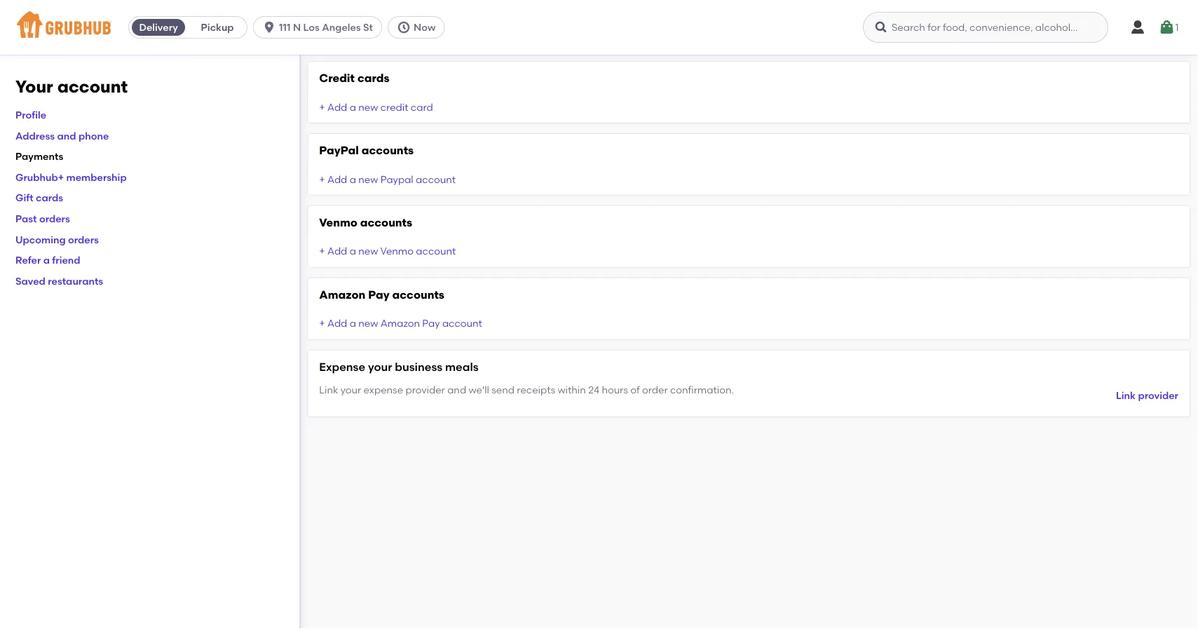 Task type: describe. For each thing, give the bounding box(es) containing it.
Search for food, convenience, alcohol... search field
[[863, 12, 1109, 43]]

credit cards
[[319, 71, 390, 85]]

0 horizontal spatial and
[[57, 130, 76, 142]]

orders for past orders
[[39, 213, 70, 225]]

+ add a new paypal account
[[319, 173, 456, 185]]

paypal
[[381, 173, 414, 185]]

0 horizontal spatial provider
[[406, 384, 445, 396]]

+ add a new venmo account
[[319, 245, 456, 257]]

profile link
[[15, 109, 46, 121]]

add for venmo
[[327, 245, 347, 257]]

phone
[[78, 130, 109, 142]]

card
[[411, 101, 433, 113]]

2 vertical spatial accounts
[[392, 288, 445, 301]]

1 horizontal spatial pay
[[422, 317, 440, 329]]

a right refer
[[43, 254, 50, 266]]

111
[[279, 21, 291, 33]]

gift
[[15, 192, 33, 204]]

amazon pay accounts
[[319, 288, 445, 301]]

account up meals
[[442, 317, 482, 329]]

link your expense provider and we'll send receipts within 24 hours of order confirmation. link provider
[[319, 384, 1179, 401]]

a for credit
[[350, 101, 356, 113]]

0 vertical spatial pay
[[368, 288, 390, 301]]

accounts for paypal accounts
[[362, 143, 414, 157]]

confirmation.
[[670, 384, 734, 396]]

0 horizontal spatial amazon
[[319, 288, 366, 301]]

upcoming
[[15, 233, 66, 245]]

address and phone
[[15, 130, 109, 142]]

paypal accounts
[[319, 143, 414, 157]]

svg image for 1
[[1159, 19, 1176, 36]]

refer
[[15, 254, 41, 266]]

now button
[[388, 16, 450, 39]]

a for paypal
[[350, 173, 356, 185]]

receipts
[[517, 384, 555, 396]]

1 button
[[1159, 15, 1179, 40]]

1 horizontal spatial amazon
[[381, 317, 420, 329]]

los
[[303, 21, 320, 33]]

saved
[[15, 275, 45, 287]]

new for paypal
[[359, 173, 378, 185]]

your
[[15, 76, 53, 97]]

address and phone link
[[15, 130, 109, 142]]

svg image inside 111 n los angeles st button
[[262, 20, 276, 34]]

new for credit
[[359, 101, 378, 113]]

new for amazon
[[359, 317, 378, 329]]

account right paypal
[[416, 173, 456, 185]]

gift cards
[[15, 192, 63, 204]]

1 horizontal spatial link
[[1116, 389, 1136, 401]]

pickup button
[[188, 16, 247, 39]]

refer a friend
[[15, 254, 80, 266]]

of
[[631, 384, 640, 396]]

add for paypal
[[327, 173, 347, 185]]

+ add a new credit card
[[319, 101, 433, 113]]

credit
[[319, 71, 355, 85]]

business
[[395, 360, 443, 373]]

past orders
[[15, 213, 70, 225]]

delivery
[[139, 21, 178, 33]]

payments link
[[15, 150, 63, 162]]

+ add a new credit card link
[[319, 101, 433, 113]]

svg image for now
[[397, 20, 411, 34]]

1 vertical spatial venmo
[[380, 245, 414, 257]]

a for amazon
[[350, 317, 356, 329]]



Task type: vqa. For each thing, say whether or not it's contained in the screenshot.


Task type: locate. For each thing, give the bounding box(es) containing it.
hours
[[602, 384, 628, 396]]

venmo up + add a new venmo account
[[319, 215, 358, 229]]

1 svg image from the left
[[262, 20, 276, 34]]

1 horizontal spatial svg image
[[874, 20, 888, 34]]

pay up business
[[422, 317, 440, 329]]

profile
[[15, 109, 46, 121]]

amazon down + add a new venmo account link
[[319, 288, 366, 301]]

orders up the friend
[[68, 233, 99, 245]]

upcoming orders
[[15, 233, 99, 245]]

your down expense
[[341, 384, 361, 396]]

account up amazon pay accounts
[[416, 245, 456, 257]]

1 vertical spatial your
[[341, 384, 361, 396]]

1 add from the top
[[327, 101, 347, 113]]

link provider button
[[1116, 383, 1179, 408]]

and inside link your expense provider and we'll send receipts within 24 hours of order confirmation. link provider
[[448, 384, 466, 396]]

cards for credit cards
[[358, 71, 390, 85]]

+ for venmo accounts
[[319, 245, 325, 257]]

svg image inside 'now' button
[[397, 20, 411, 34]]

1 + from the top
[[319, 101, 325, 113]]

your up the expense
[[368, 360, 392, 373]]

refer a friend link
[[15, 254, 80, 266]]

a for venmo
[[350, 245, 356, 257]]

your account
[[15, 76, 128, 97]]

add up expense
[[327, 317, 347, 329]]

a down paypal accounts
[[350, 173, 356, 185]]

cards for gift cards
[[36, 192, 63, 204]]

pay up + add a new amazon pay account
[[368, 288, 390, 301]]

24
[[588, 384, 600, 396]]

+ for amazon pay accounts
[[319, 317, 325, 329]]

account
[[57, 76, 128, 97], [416, 173, 456, 185], [416, 245, 456, 257], [442, 317, 482, 329]]

1 vertical spatial cards
[[36, 192, 63, 204]]

gift cards link
[[15, 192, 63, 204]]

1 horizontal spatial provider
[[1138, 389, 1179, 401]]

expense your business meals
[[319, 360, 479, 373]]

main navigation navigation
[[0, 0, 1198, 55]]

orders up upcoming orders
[[39, 213, 70, 225]]

1 new from the top
[[359, 101, 378, 113]]

a
[[350, 101, 356, 113], [350, 173, 356, 185], [350, 245, 356, 257], [43, 254, 50, 266], [350, 317, 356, 329]]

amazon
[[319, 288, 366, 301], [381, 317, 420, 329]]

1 horizontal spatial svg image
[[1130, 19, 1147, 36]]

new
[[359, 101, 378, 113], [359, 173, 378, 185], [359, 245, 378, 257], [359, 317, 378, 329]]

grubhub+ membership link
[[15, 171, 127, 183]]

0 vertical spatial venmo
[[319, 215, 358, 229]]

angeles
[[322, 21, 361, 33]]

now
[[414, 21, 436, 33]]

2 horizontal spatial svg image
[[1159, 19, 1176, 36]]

venmo down venmo accounts
[[380, 245, 414, 257]]

new down venmo accounts
[[359, 245, 378, 257]]

accounts up + add a new venmo account
[[360, 215, 412, 229]]

0 vertical spatial accounts
[[362, 143, 414, 157]]

2 svg image from the left
[[874, 20, 888, 34]]

+ add a new paypal account link
[[319, 173, 456, 185]]

4 + from the top
[[319, 317, 325, 329]]

credit
[[381, 101, 408, 113]]

+ add a new amazon pay account
[[319, 317, 482, 329]]

address
[[15, 130, 55, 142]]

your inside link your expense provider and we'll send receipts within 24 hours of order confirmation. link provider
[[341, 384, 361, 396]]

0 vertical spatial cards
[[358, 71, 390, 85]]

your for expense
[[368, 360, 392, 373]]

0 horizontal spatial cards
[[36, 192, 63, 204]]

your
[[368, 360, 392, 373], [341, 384, 361, 396]]

new left credit
[[359, 101, 378, 113]]

0 horizontal spatial your
[[341, 384, 361, 396]]

svg image inside 1 button
[[1159, 19, 1176, 36]]

add down credit
[[327, 101, 347, 113]]

1 vertical spatial pay
[[422, 317, 440, 329]]

venmo accounts
[[319, 215, 412, 229]]

2 + from the top
[[319, 173, 325, 185]]

new for venmo
[[359, 245, 378, 257]]

svg image
[[262, 20, 276, 34], [874, 20, 888, 34]]

add for credit
[[327, 101, 347, 113]]

account up the phone
[[57, 76, 128, 97]]

2 add from the top
[[327, 173, 347, 185]]

and
[[57, 130, 76, 142], [448, 384, 466, 396]]

upcoming orders link
[[15, 233, 99, 245]]

0 vertical spatial orders
[[39, 213, 70, 225]]

cards up past orders link
[[36, 192, 63, 204]]

restaurants
[[48, 275, 103, 287]]

past orders link
[[15, 213, 70, 225]]

3 add from the top
[[327, 245, 347, 257]]

0 horizontal spatial link
[[319, 384, 338, 396]]

1 vertical spatial and
[[448, 384, 466, 396]]

within
[[558, 384, 586, 396]]

meals
[[445, 360, 479, 373]]

+ up expense
[[319, 317, 325, 329]]

+ down venmo accounts
[[319, 245, 325, 257]]

1 vertical spatial accounts
[[360, 215, 412, 229]]

0 vertical spatial and
[[57, 130, 76, 142]]

1 horizontal spatial venmo
[[380, 245, 414, 257]]

+ down paypal
[[319, 173, 325, 185]]

+ for paypal accounts
[[319, 173, 325, 185]]

grubhub+
[[15, 171, 64, 183]]

+ add a new amazon pay account link
[[319, 317, 482, 329]]

add down venmo accounts
[[327, 245, 347, 257]]

past
[[15, 213, 37, 225]]

pay
[[368, 288, 390, 301], [422, 317, 440, 329]]

+ for credit cards
[[319, 101, 325, 113]]

1 horizontal spatial cards
[[358, 71, 390, 85]]

svg image
[[1130, 19, 1147, 36], [1159, 19, 1176, 36], [397, 20, 411, 34]]

0 horizontal spatial venmo
[[319, 215, 358, 229]]

a down credit cards
[[350, 101, 356, 113]]

4 new from the top
[[359, 317, 378, 329]]

3 new from the top
[[359, 245, 378, 257]]

send
[[492, 384, 515, 396]]

n
[[293, 21, 301, 33]]

accounts for venmo accounts
[[360, 215, 412, 229]]

link
[[319, 384, 338, 396], [1116, 389, 1136, 401]]

expense
[[319, 360, 365, 373]]

1 vertical spatial amazon
[[381, 317, 420, 329]]

3 + from the top
[[319, 245, 325, 257]]

and left we'll
[[448, 384, 466, 396]]

1
[[1176, 21, 1179, 33]]

expense
[[364, 384, 403, 396]]

1 horizontal spatial and
[[448, 384, 466, 396]]

new down amazon pay accounts
[[359, 317, 378, 329]]

delivery button
[[129, 16, 188, 39]]

1 vertical spatial orders
[[68, 233, 99, 245]]

2 new from the top
[[359, 173, 378, 185]]

a down venmo accounts
[[350, 245, 356, 257]]

paypal
[[319, 143, 359, 157]]

cards up + add a new credit card link
[[358, 71, 390, 85]]

+ add a new venmo account link
[[319, 245, 456, 257]]

amazon down amazon pay accounts
[[381, 317, 420, 329]]

cards
[[358, 71, 390, 85], [36, 192, 63, 204]]

0 vertical spatial your
[[368, 360, 392, 373]]

grubhub+ membership
[[15, 171, 127, 183]]

new left paypal
[[359, 173, 378, 185]]

provider
[[406, 384, 445, 396], [1138, 389, 1179, 401]]

membership
[[66, 171, 127, 183]]

add down paypal
[[327, 173, 347, 185]]

0 horizontal spatial svg image
[[397, 20, 411, 34]]

+ down credit
[[319, 101, 325, 113]]

0 vertical spatial amazon
[[319, 288, 366, 301]]

and left the phone
[[57, 130, 76, 142]]

0 horizontal spatial svg image
[[262, 20, 276, 34]]

payments
[[15, 150, 63, 162]]

4 add from the top
[[327, 317, 347, 329]]

venmo
[[319, 215, 358, 229], [380, 245, 414, 257]]

st
[[363, 21, 373, 33]]

0 horizontal spatial pay
[[368, 288, 390, 301]]

saved restaurants link
[[15, 275, 103, 287]]

orders for upcoming orders
[[68, 233, 99, 245]]

111 n los angeles st
[[279, 21, 373, 33]]

+
[[319, 101, 325, 113], [319, 173, 325, 185], [319, 245, 325, 257], [319, 317, 325, 329]]

order
[[642, 384, 668, 396]]

friend
[[52, 254, 80, 266]]

accounts
[[362, 143, 414, 157], [360, 215, 412, 229], [392, 288, 445, 301]]

pickup
[[201, 21, 234, 33]]

orders
[[39, 213, 70, 225], [68, 233, 99, 245]]

accounts up + add a new paypal account
[[362, 143, 414, 157]]

a down amazon pay accounts
[[350, 317, 356, 329]]

add for amazon
[[327, 317, 347, 329]]

accounts up + add a new amazon pay account 'link'
[[392, 288, 445, 301]]

we'll
[[469, 384, 489, 396]]

111 n los angeles st button
[[253, 16, 388, 39]]

1 horizontal spatial your
[[368, 360, 392, 373]]

add
[[327, 101, 347, 113], [327, 173, 347, 185], [327, 245, 347, 257], [327, 317, 347, 329]]

your for link
[[341, 384, 361, 396]]

saved restaurants
[[15, 275, 103, 287]]



